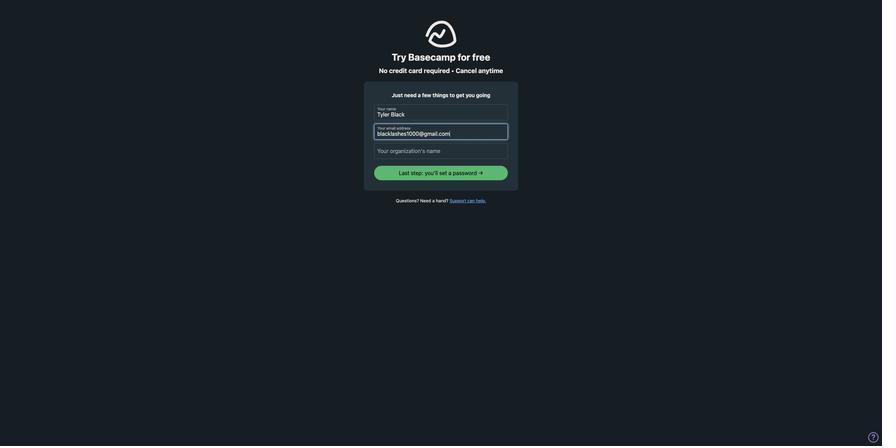 Task type: describe. For each thing, give the bounding box(es) containing it.
address
[[397, 126, 411, 131]]

anytime
[[479, 67, 504, 75]]

a for hand?
[[433, 198, 435, 204]]

name
[[387, 107, 396, 111]]

going
[[477, 92, 491, 98]]

last step: you'll set a password → button
[[375, 166, 508, 181]]

your for your email address
[[378, 126, 386, 131]]

support can help. link
[[450, 198, 487, 204]]

questions? need a hand? support can help.
[[396, 198, 487, 204]]

Your email address email field
[[375, 124, 508, 140]]

just
[[392, 92, 403, 98]]

your for your name
[[378, 107, 386, 111]]

can
[[468, 198, 475, 204]]

cancel
[[456, 67, 477, 75]]

no
[[379, 67, 388, 75]]

need
[[404, 92, 417, 98]]

help.
[[477, 198, 487, 204]]

your email address
[[378, 126, 411, 131]]

you
[[466, 92, 475, 98]]

to
[[450, 92, 455, 98]]

set
[[440, 170, 448, 176]]

→
[[479, 170, 484, 176]]

password
[[453, 170, 477, 176]]

step:
[[411, 170, 424, 176]]

questions?
[[396, 198, 419, 204]]

Your organization's name text field
[[375, 143, 508, 159]]

a inside button
[[449, 170, 452, 176]]



Task type: vqa. For each thing, say whether or not it's contained in the screenshot.
my stuff popup button
no



Task type: locate. For each thing, give the bounding box(es) containing it.
1 your from the top
[[378, 107, 386, 111]]

required
[[424, 67, 450, 75]]

support
[[450, 198, 467, 204]]

0 vertical spatial a
[[418, 92, 421, 98]]

last
[[399, 170, 410, 176]]

a right "set"
[[449, 170, 452, 176]]

1 horizontal spatial a
[[433, 198, 435, 204]]

a right need on the top left of page
[[433, 198, 435, 204]]

try basecamp for free
[[392, 51, 491, 63]]

a left few
[[418, 92, 421, 98]]

credit
[[389, 67, 407, 75]]

basecamp
[[409, 51, 456, 63]]

0 vertical spatial your
[[378, 107, 386, 111]]

hand?
[[436, 198, 449, 204]]

free
[[473, 51, 491, 63]]

your left email
[[378, 126, 386, 131]]

your left name
[[378, 107, 386, 111]]

for
[[458, 51, 471, 63]]

a
[[418, 92, 421, 98], [449, 170, 452, 176], [433, 198, 435, 204]]

try
[[392, 51, 407, 63]]

card
[[409, 67, 423, 75]]

Your name text field
[[375, 105, 508, 121]]

get
[[457, 92, 465, 98]]

need
[[421, 198, 432, 204]]

1 vertical spatial a
[[449, 170, 452, 176]]

0 horizontal spatial a
[[418, 92, 421, 98]]

2 vertical spatial a
[[433, 198, 435, 204]]

things
[[433, 92, 449, 98]]

few
[[422, 92, 432, 98]]

a for few
[[418, 92, 421, 98]]

1 vertical spatial your
[[378, 126, 386, 131]]

no credit card required • cancel anytime
[[379, 67, 504, 75]]

your name
[[378, 107, 396, 111]]

last step: you'll set a password →
[[399, 170, 484, 176]]

•
[[452, 67, 455, 75]]

2 your from the top
[[378, 126, 386, 131]]

email
[[387, 126, 396, 131]]

your
[[378, 107, 386, 111], [378, 126, 386, 131]]

just need a few things to get you going
[[392, 92, 491, 98]]

you'll
[[425, 170, 438, 176]]

2 horizontal spatial a
[[449, 170, 452, 176]]



